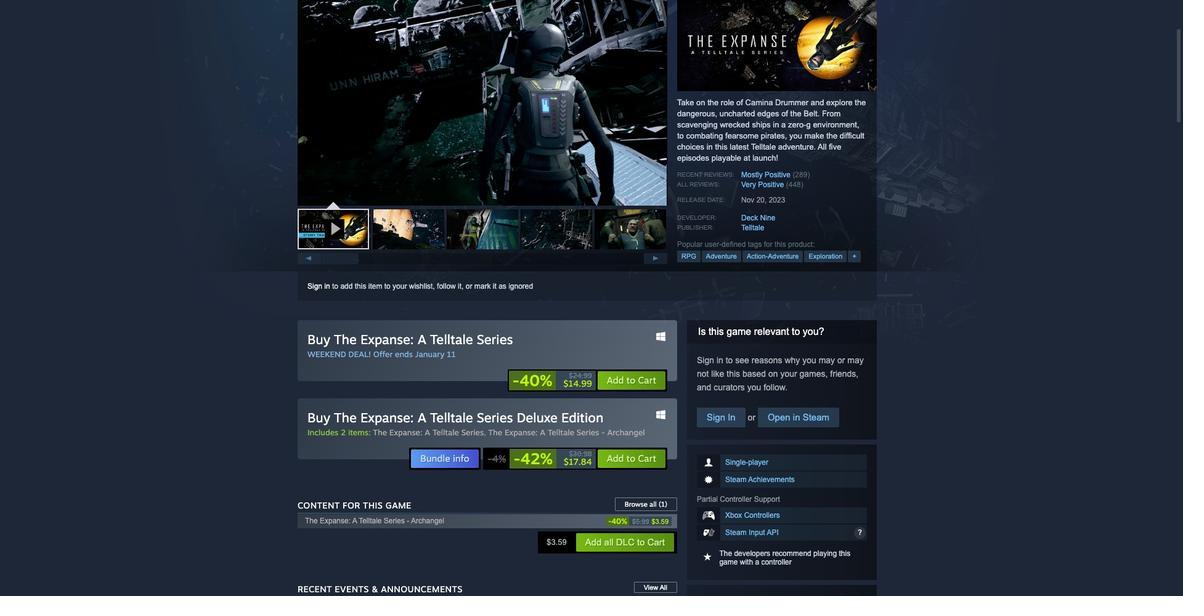 Task type: describe. For each thing, give the bounding box(es) containing it.
steam for steam achievements
[[726, 476, 747, 485]]

0 horizontal spatial $3.59
[[547, 538, 567, 547]]

all reviews:
[[677, 181, 720, 188]]

explore
[[827, 98, 853, 107]]

steam achievements link
[[697, 472, 867, 488]]

series down edition
[[577, 428, 599, 438]]

relevant
[[754, 327, 789, 337]]

deck
[[742, 214, 758, 223]]

includes
[[308, 428, 339, 438]]

belt.
[[804, 109, 820, 118]]

0 horizontal spatial of
[[737, 98, 743, 107]]

steam for steam input api
[[726, 529, 747, 538]]

action-adventure
[[747, 253, 799, 260]]

sign for sign in to see reasons why you may or may not like this based on your games, friends, and curators you follow.
[[697, 356, 714, 366]]

as
[[499, 282, 507, 291]]

dlc
[[616, 538, 635, 548]]

cart for 40%
[[638, 375, 656, 386]]

user-
[[705, 240, 722, 249]]

expanse: inside 'buy the expanse: a telltale series weekend deal! offer ends january 11'
[[361, 332, 414, 348]]

this right is
[[709, 327, 724, 337]]

to up browse
[[627, 453, 636, 465]]

add all dlc to cart
[[585, 538, 665, 548]]

partial controller support
[[697, 496, 780, 504]]

achievements
[[749, 476, 795, 485]]

expanse: up 'items:'
[[361, 410, 414, 426]]

adventure link
[[702, 251, 742, 263]]

add to cart for -4%
[[607, 453, 656, 465]]

the right 'items:'
[[373, 428, 387, 438]]

announcements
[[381, 584, 463, 595]]

open in steam link
[[758, 408, 840, 428]]

expanse: down for
[[320, 517, 351, 526]]

2 vertical spatial or
[[746, 413, 758, 423]]

$14.99
[[564, 378, 592, 389]]

all for add
[[604, 538, 614, 548]]

a inside "take on the role of camina drummer and explore the dangerous, uncharted edges of the belt. from scavenging wrecked ships in a zero-g environment, to combating fearsome pirates, you make the difficult choices in this latest telltale adventure. all five episodes playable at launch!"
[[782, 120, 786, 129]]

all inside "take on the role of camina drummer and explore the dangerous, uncharted edges of the belt. from scavenging wrecked ships in a zero-g environment, to combating fearsome pirates, you make the difficult choices in this latest telltale adventure. all five episodes playable at launch!"
[[818, 142, 827, 152]]

to inside the sign in to see reasons why you may or may not like this based on your games, friends, and curators you follow.
[[726, 356, 733, 366]]

on inside "take on the role of camina drummer and explore the dangerous, uncharted edges of the belt. from scavenging wrecked ships in a zero-g environment, to combating fearsome pirates, you make the difficult choices in this latest telltale adventure. all five episodes playable at launch!"
[[697, 98, 706, 107]]

controllers
[[744, 512, 780, 520]]

reviews: for mostly positive (289)
[[704, 171, 735, 178]]

on inside the sign in to see reasons why you may or may not like this based on your games, friends, and curators you follow.
[[769, 369, 778, 379]]

-40% $5.99 $3.59
[[608, 517, 669, 526]]

the expanse: a telltale series - archangel link
[[488, 428, 645, 438]]

wrecked
[[720, 120, 750, 129]]

ends
[[395, 350, 413, 359]]

the left 'role'
[[708, 98, 719, 107]]

to left "add"
[[332, 282, 338, 291]]

20,
[[757, 196, 767, 205]]

buy for buy the expanse: a telltale series deluxe edition
[[308, 410, 330, 426]]

nov
[[742, 196, 755, 205]]

sign for sign in
[[707, 412, 726, 423]]

adventure.
[[778, 142, 816, 152]]

add for -40%
[[607, 375, 624, 386]]

offer
[[373, 350, 393, 359]]

bundle
[[421, 453, 450, 465]]

edition
[[562, 410, 604, 426]]

a inside 'the developers recommend playing this game with a controller'
[[755, 558, 759, 567]]

view
[[644, 584, 659, 592]]

the up 2
[[334, 410, 357, 426]]

a up bundle
[[425, 428, 430, 438]]

single-player
[[726, 459, 769, 467]]

deal!
[[349, 350, 371, 359]]

deluxe
[[517, 410, 558, 426]]

developers
[[734, 550, 771, 558]]

0 vertical spatial your
[[393, 282, 407, 291]]

the up zero-
[[791, 109, 802, 118]]

2 vertical spatial you
[[748, 383, 761, 393]]

buy the expanse: a telltale series weekend deal! offer ends january 11
[[308, 332, 513, 359]]

sign in link
[[697, 408, 746, 428]]

xbox controllers link
[[697, 508, 867, 524]]

(448)
[[786, 181, 804, 189]]

telltale inside "take on the role of camina drummer and explore the dangerous, uncharted edges of the belt. from scavenging wrecked ships in a zero-g environment, to combating fearsome pirates, you make the difficult choices in this latest telltale adventure. all five episodes playable at launch!"
[[751, 142, 776, 152]]

rpg
[[682, 253, 696, 260]]

drummer
[[775, 98, 809, 107]]

role
[[721, 98, 734, 107]]

$30.98 $17.84
[[564, 450, 592, 467]]

-40%
[[513, 371, 553, 390]]

and inside "take on the role of camina drummer and explore the dangerous, uncharted edges of the belt. from scavenging wrecked ships in a zero-g environment, to combating fearsome pirates, you make the difficult choices in this latest telltale adventure. all five episodes playable at launch!"
[[811, 98, 824, 107]]

0 horizontal spatial archangel
[[411, 517, 444, 526]]

follow.
[[764, 383, 788, 393]]

a up the expanse: a telltale series link
[[418, 410, 427, 426]]

in for sign in to see reasons why you may or may not like this based on your games, friends, and curators you follow.
[[717, 356, 724, 366]]

mostly positive (289)
[[742, 171, 810, 179]]

cart for 4%
[[638, 453, 656, 465]]

?
[[858, 529, 862, 538]]

the developers recommend playing this game with a controller
[[720, 550, 851, 567]]

to right $24.99
[[627, 375, 636, 386]]

in for open in steam
[[793, 412, 800, 423]]

and inside the sign in to see reasons why you may or may not like this based on your games, friends, and curators you follow.
[[697, 383, 712, 393]]

1 adventure from the left
[[706, 253, 737, 260]]

open
[[768, 412, 791, 423]]

action-
[[747, 253, 768, 260]]

like
[[712, 369, 725, 379]]

january
[[415, 350, 445, 359]]

- for -42%
[[514, 449, 521, 468]]

the inside 'buy the expanse: a telltale series weekend deal! offer ends january 11'
[[334, 332, 357, 348]]

$17.84
[[564, 457, 592, 467]]

2 adventure from the left
[[768, 253, 799, 260]]

view all
[[644, 584, 668, 592]]

with
[[740, 558, 753, 567]]

to left you?
[[792, 327, 800, 337]]

telltale link
[[742, 224, 765, 232]]

2 may from the left
[[848, 356, 864, 366]]

events
[[335, 584, 369, 595]]

content for this game
[[298, 501, 412, 511]]

game
[[386, 501, 412, 511]]

api
[[767, 529, 779, 538]]

dangerous,
[[677, 109, 718, 118]]

archangel inside the buy the expanse: a telltale series deluxe edition includes 2 items: the expanse: a telltale series , the expanse: a telltale series - archangel
[[607, 428, 645, 438]]

2 vertical spatial all
[[660, 584, 668, 592]]

release
[[677, 197, 706, 203]]

add to cart link for -4%
[[597, 449, 666, 469]]

telltale up the expanse: a telltale series link
[[430, 410, 473, 426]]

expanse: down deluxe
[[505, 428, 538, 438]]

rpg link
[[677, 251, 701, 263]]

this
[[363, 501, 383, 511]]

xbox
[[726, 512, 742, 520]]

latest
[[730, 142, 749, 152]]

a inside 'buy the expanse: a telltale series weekend deal! offer ends january 11'
[[418, 332, 427, 348]]

(1)
[[659, 501, 668, 509]]

add to cart link for -40%
[[597, 371, 666, 391]]

telltale inside 'buy the expanse: a telltale series weekend deal! offer ends january 11'
[[430, 332, 473, 348]]

this right "add"
[[355, 282, 366, 291]]

mark
[[475, 282, 491, 291]]

the right explore
[[855, 98, 866, 107]]

telltale up bundle info
[[433, 428, 459, 438]]

in up pirates,
[[773, 120, 779, 129]]

telltale down 'deck'
[[742, 224, 765, 232]]

- for -4%
[[488, 453, 492, 465]]

+
[[853, 253, 857, 260]]

a down content for this game
[[352, 517, 357, 526]]

popular
[[677, 240, 703, 249]]

difficult
[[840, 131, 865, 141]]

$5.99
[[632, 518, 649, 525]]

nov 20, 2023
[[742, 196, 786, 205]]

you?
[[803, 327, 825, 337]]



Task type: locate. For each thing, give the bounding box(es) containing it.
steam right open
[[803, 412, 830, 423]]

info
[[453, 453, 470, 465]]

in
[[773, 120, 779, 129], [707, 142, 713, 152], [324, 282, 330, 291], [717, 356, 724, 366], [793, 412, 800, 423]]

may up games,
[[819, 356, 835, 366]]

the down content
[[305, 517, 318, 526]]

1 horizontal spatial may
[[848, 356, 864, 366]]

curators
[[714, 383, 745, 393]]

make
[[805, 131, 824, 141]]

sign up not
[[697, 356, 714, 366]]

of down 'drummer'
[[782, 109, 788, 118]]

$30.98
[[569, 450, 592, 459]]

1 vertical spatial add to cart
[[607, 453, 656, 465]]

reviews: down playable
[[704, 171, 735, 178]]

this right for
[[775, 240, 786, 249]]

sign for sign in to add this item to your wishlist, follow it, or mark it as ignored
[[308, 282, 322, 291]]

uncharted
[[720, 109, 755, 118]]

mostly
[[742, 171, 763, 179]]

at
[[744, 153, 751, 163]]

sign left in
[[707, 412, 726, 423]]

to inside "take on the role of camina drummer and explore the dangerous, uncharted edges of the belt. from scavenging wrecked ships in a zero-g environment, to combating fearsome pirates, you make the difficult choices in this latest telltale adventure. all five episodes playable at launch!"
[[677, 131, 684, 141]]

-
[[513, 371, 520, 390], [602, 428, 605, 438], [514, 449, 521, 468], [488, 453, 492, 465], [407, 517, 409, 526], [608, 517, 612, 526]]

cart down $5.99
[[648, 538, 665, 548]]

0 vertical spatial all
[[818, 142, 827, 152]]

your inside the sign in to see reasons why you may or may not like this based on your games, friends, and curators you follow.
[[781, 369, 797, 379]]

1 vertical spatial add to cart link
[[597, 449, 666, 469]]

0 vertical spatial or
[[466, 282, 472, 291]]

0 vertical spatial on
[[697, 98, 706, 107]]

positive up very positive (448)
[[765, 171, 791, 179]]

2 add to cart link from the top
[[597, 449, 666, 469]]

0 horizontal spatial a
[[755, 558, 759, 567]]

1 vertical spatial a
[[755, 558, 759, 567]]

you up games,
[[803, 356, 817, 366]]

combating
[[686, 131, 723, 141]]

date:
[[708, 197, 725, 203]]

- right the info
[[488, 453, 492, 465]]

game inside 'the developers recommend playing this game with a controller'
[[720, 558, 738, 567]]

this inside the sign in to see reasons why you may or may not like this based on your games, friends, and curators you follow.
[[727, 369, 740, 379]]

0 vertical spatial game
[[727, 327, 752, 337]]

to left see
[[726, 356, 733, 366]]

0 vertical spatial you
[[790, 131, 803, 141]]

0 vertical spatial positive
[[765, 171, 791, 179]]

- down edition
[[602, 428, 605, 438]]

this up playable
[[715, 142, 728, 152]]

2 buy from the top
[[308, 410, 330, 426]]

the expanse: a telltale series - archangel
[[305, 517, 444, 526]]

1 horizontal spatial a
[[782, 120, 786, 129]]

nine
[[760, 214, 776, 223]]

add to cart link
[[597, 371, 666, 391], [597, 449, 666, 469]]

the expanse: a telltale series link
[[373, 428, 484, 438]]

this inside 'the developers recommend playing this game with a controller'
[[839, 550, 851, 558]]

add to cart right $24.99
[[607, 375, 656, 386]]

$24.99 $14.99
[[564, 372, 592, 389]]

adventure down for
[[768, 253, 799, 260]]

2023
[[769, 196, 786, 205]]

0 horizontal spatial adventure
[[706, 253, 737, 260]]

0 vertical spatial $3.59
[[652, 518, 669, 525]]

on up follow. at the bottom right of the page
[[769, 369, 778, 379]]

all up release
[[677, 181, 688, 188]]

1 vertical spatial or
[[838, 356, 845, 366]]

1 may from the left
[[819, 356, 835, 366]]

add for -4%
[[607, 453, 624, 465]]

add to cart up browse
[[607, 453, 656, 465]]

playable
[[712, 153, 742, 163]]

1 horizontal spatial of
[[782, 109, 788, 118]]

sign in
[[707, 412, 736, 423]]

40% left $5.99
[[612, 517, 627, 526]]

expanse: up bundle
[[389, 428, 423, 438]]

controller
[[762, 558, 792, 567]]

1 add to cart from the top
[[607, 375, 656, 386]]

bundle info
[[421, 453, 470, 465]]

1 vertical spatial steam
[[726, 476, 747, 485]]

scavenging
[[677, 120, 718, 129]]

tags
[[748, 240, 762, 249]]

1 vertical spatial add
[[607, 453, 624, 465]]

1 vertical spatial archangel
[[411, 517, 444, 526]]

telltale
[[751, 142, 776, 152], [742, 224, 765, 232], [430, 332, 473, 348], [430, 410, 473, 426], [433, 428, 459, 438], [548, 428, 575, 438], [359, 517, 382, 526]]

reviews: for very positive (448)
[[690, 181, 720, 188]]

4%
[[492, 453, 506, 465]]

adventure down user- on the right of the page
[[706, 253, 737, 260]]

0 horizontal spatial and
[[697, 383, 712, 393]]

2 vertical spatial sign
[[707, 412, 726, 423]]

1 horizontal spatial 40%
[[612, 517, 627, 526]]

0 horizontal spatial 40%
[[520, 371, 553, 390]]

0 vertical spatial steam
[[803, 412, 830, 423]]

to
[[677, 131, 684, 141], [332, 282, 338, 291], [384, 282, 391, 291], [792, 327, 800, 337], [726, 356, 733, 366], [627, 375, 636, 386], [627, 453, 636, 465], [637, 538, 645, 548]]

of
[[737, 98, 743, 107], [782, 109, 788, 118]]

0 horizontal spatial or
[[466, 282, 472, 291]]

-42%
[[514, 449, 553, 468]]

browse
[[625, 501, 648, 509]]

recent
[[677, 171, 703, 178], [298, 584, 332, 595]]

0 horizontal spatial on
[[697, 98, 706, 107]]

positive for very positive
[[758, 181, 784, 189]]

1 vertical spatial of
[[782, 109, 788, 118]]

series up ,
[[477, 410, 513, 426]]

add
[[607, 375, 624, 386], [607, 453, 624, 465], [585, 538, 602, 548]]

steam down the xbox
[[726, 529, 747, 538]]

1 vertical spatial sign
[[697, 356, 714, 366]]

a down deluxe
[[540, 428, 546, 438]]

steam input api
[[726, 529, 779, 538]]

playing
[[814, 550, 837, 558]]

may up the friends, at the right bottom of the page
[[848, 356, 864, 366]]

the up five
[[827, 131, 838, 141]]

1 vertical spatial game
[[720, 558, 738, 567]]

0 vertical spatial buy
[[308, 332, 330, 348]]

cart left not
[[638, 375, 656, 386]]

add left the dlc
[[585, 538, 602, 548]]

the right ,
[[488, 428, 502, 438]]

1 horizontal spatial all
[[650, 501, 657, 509]]

2
[[341, 428, 346, 438]]

zero-
[[788, 120, 807, 129]]

sign in to add this item to your wishlist, follow it, or mark it as ignored
[[308, 282, 533, 291]]

all
[[650, 501, 657, 509], [604, 538, 614, 548]]

to right the dlc
[[637, 538, 645, 548]]

1 vertical spatial cart
[[638, 453, 656, 465]]

in inside the sign in to see reasons why you may or may not like this based on your games, friends, and curators you follow.
[[717, 356, 724, 366]]

0 vertical spatial add to cart
[[607, 375, 656, 386]]

in
[[728, 412, 736, 423]]

0 vertical spatial archangel
[[607, 428, 645, 438]]

game
[[727, 327, 752, 337], [720, 558, 738, 567]]

a up january
[[418, 332, 427, 348]]

recent for recent reviews:
[[677, 171, 703, 178]]

the left with
[[720, 550, 732, 558]]

release date:
[[677, 197, 725, 203]]

2 vertical spatial steam
[[726, 529, 747, 538]]

telltale up launch! on the right
[[751, 142, 776, 152]]

0 vertical spatial reviews:
[[704, 171, 735, 178]]

2 horizontal spatial or
[[838, 356, 845, 366]]

product:
[[788, 240, 815, 249]]

recent for recent events & announcements
[[298, 584, 332, 595]]

1 vertical spatial positive
[[758, 181, 784, 189]]

to right item
[[384, 282, 391, 291]]

a left zero-
[[782, 120, 786, 129]]

buy inside 'buy the expanse: a telltale series weekend deal! offer ends january 11'
[[308, 332, 330, 348]]

- for -40% $5.99 $3.59
[[608, 517, 612, 526]]

based
[[743, 369, 766, 379]]

and down not
[[697, 383, 712, 393]]

buy up includes
[[308, 410, 330, 426]]

1 horizontal spatial archangel
[[607, 428, 645, 438]]

40%
[[520, 371, 553, 390], [612, 517, 627, 526]]

or inside the sign in to see reasons why you may or may not like this based on your games, friends, and curators you follow.
[[838, 356, 845, 366]]

in right open
[[793, 412, 800, 423]]

series down it
[[477, 332, 513, 348]]

of up uncharted
[[737, 98, 743, 107]]

games,
[[800, 369, 828, 379]]

1 add to cart link from the top
[[597, 371, 666, 391]]

browse all (1)
[[625, 501, 668, 509]]

- for -40%
[[513, 371, 520, 390]]

expanse: up offer
[[361, 332, 414, 348]]

series down game
[[384, 517, 405, 526]]

1 vertical spatial buy
[[308, 410, 330, 426]]

the up deal!
[[334, 332, 357, 348]]

0 vertical spatial cart
[[638, 375, 656, 386]]

controller
[[720, 496, 752, 504]]

11
[[447, 350, 456, 359]]

in for sign in to add this item to your wishlist, follow it, or mark it as ignored
[[324, 282, 330, 291]]

add to cart
[[607, 375, 656, 386], [607, 453, 656, 465]]

steam inside open in steam link
[[803, 412, 830, 423]]

cart up the browse all (1)
[[638, 453, 656, 465]]

your left wishlist,
[[393, 282, 407, 291]]

series up the info
[[461, 428, 484, 438]]

0 horizontal spatial recent
[[298, 584, 332, 595]]

this right playing
[[839, 550, 851, 558]]

in left "add"
[[324, 282, 330, 291]]

1 horizontal spatial on
[[769, 369, 778, 379]]

0 horizontal spatial all
[[660, 584, 668, 592]]

open in steam
[[768, 412, 830, 423]]

40% for -40%
[[520, 371, 553, 390]]

1 horizontal spatial adventure
[[768, 253, 799, 260]]

deck nine
[[742, 214, 776, 223]]

xbox controllers
[[726, 512, 780, 520]]

add right $24.99
[[607, 375, 624, 386]]

recent left events
[[298, 584, 332, 595]]

view all link
[[634, 583, 677, 594]]

reviews: down 'recent reviews:' at the right top
[[690, 181, 720, 188]]

buy up weekend on the left of page
[[308, 332, 330, 348]]

1 horizontal spatial your
[[781, 369, 797, 379]]

40% for -40% $5.99 $3.59
[[612, 517, 627, 526]]

all right view
[[660, 584, 668, 592]]

42%
[[521, 449, 553, 468]]

0 vertical spatial add to cart link
[[597, 371, 666, 391]]

it,
[[458, 282, 464, 291]]

0 vertical spatial all
[[650, 501, 657, 509]]

steam inside steam achievements link
[[726, 476, 747, 485]]

recent events & announcements
[[298, 584, 463, 595]]

1 vertical spatial you
[[803, 356, 817, 366]]

or up the friends, at the right bottom of the page
[[838, 356, 845, 366]]

1 horizontal spatial or
[[746, 413, 758, 423]]

to up 'choices'
[[677, 131, 684, 141]]

support
[[754, 496, 780, 504]]

this up curators
[[727, 369, 740, 379]]

exploration
[[809, 253, 843, 260]]

add to cart link right $24.99
[[597, 371, 666, 391]]

you down based
[[748, 383, 761, 393]]

in up like
[[717, 356, 724, 366]]

1 vertical spatial on
[[769, 369, 778, 379]]

the
[[708, 98, 719, 107], [855, 98, 866, 107], [791, 109, 802, 118], [827, 131, 838, 141]]

steam
[[803, 412, 830, 423], [726, 476, 747, 485], [726, 529, 747, 538]]

sign in to see reasons why you may or may not like this based on your games, friends, and curators you follow.
[[697, 356, 864, 393]]

in down combating at the top of the page
[[707, 142, 713, 152]]

your
[[393, 282, 407, 291], [781, 369, 797, 379]]

and up the belt.
[[811, 98, 824, 107]]

2 vertical spatial add
[[585, 538, 602, 548]]

add right $30.98
[[607, 453, 624, 465]]

1 vertical spatial all
[[677, 181, 688, 188]]

sign inside the sign in to see reasons why you may or may not like this based on your games, friends, and curators you follow.
[[697, 356, 714, 366]]

is this game relevant to you?
[[698, 327, 825, 337]]

deck nine link
[[742, 214, 776, 223]]

1 vertical spatial all
[[604, 538, 614, 548]]

positive down mostly positive (289)
[[758, 181, 784, 189]]

0 horizontal spatial may
[[819, 356, 835, 366]]

2 horizontal spatial all
[[818, 142, 827, 152]]

-4%
[[488, 453, 506, 465]]

1 vertical spatial $3.59
[[547, 538, 567, 547]]

reviews:
[[704, 171, 735, 178], [690, 181, 720, 188]]

series inside 'buy the expanse: a telltale series weekend deal! offer ends january 11'
[[477, 332, 513, 348]]

all left the dlc
[[604, 538, 614, 548]]

(289)
[[793, 171, 810, 179]]

1 horizontal spatial $3.59
[[652, 518, 669, 525]]

0 vertical spatial recent
[[677, 171, 703, 178]]

0 vertical spatial of
[[737, 98, 743, 107]]

1 horizontal spatial recent
[[677, 171, 703, 178]]

1 vertical spatial and
[[697, 383, 712, 393]]

from
[[822, 109, 841, 118]]

- down game
[[407, 517, 409, 526]]

you inside "take on the role of camina drummer and explore the dangerous, uncharted edges of the belt. from scavenging wrecked ships in a zero-g environment, to combating fearsome pirates, you make the difficult choices in this latest telltale adventure. all five episodes playable at launch!"
[[790, 131, 803, 141]]

1 vertical spatial reviews:
[[690, 181, 720, 188]]

telltale down this
[[359, 517, 382, 526]]

action-adventure link
[[743, 251, 803, 263]]

g
[[807, 120, 811, 129]]

popular user-defined tags for this product:
[[677, 240, 815, 249]]

- inside the buy the expanse: a telltale series deluxe edition includes 2 items: the expanse: a telltale series , the expanse: a telltale series - archangel
[[602, 428, 605, 438]]

0 vertical spatial and
[[811, 98, 824, 107]]

- up 'add all dlc to cart'
[[608, 517, 612, 526]]

0 horizontal spatial all
[[604, 538, 614, 548]]

- up deluxe
[[513, 371, 520, 390]]

positive for mostly positive
[[765, 171, 791, 179]]

all left five
[[818, 142, 827, 152]]

not
[[697, 369, 709, 379]]

2 add to cart from the top
[[607, 453, 656, 465]]

add to cart link up browse
[[597, 449, 666, 469]]

1 vertical spatial your
[[781, 369, 797, 379]]

add to cart for -40%
[[607, 375, 656, 386]]

1 buy from the top
[[308, 332, 330, 348]]

2 vertical spatial cart
[[648, 538, 665, 548]]

or right in
[[746, 413, 758, 423]]

it
[[493, 282, 497, 291]]

0 vertical spatial a
[[782, 120, 786, 129]]

buy inside the buy the expanse: a telltale series deluxe edition includes 2 items: the expanse: a telltale series , the expanse: a telltale series - archangel
[[308, 410, 330, 426]]

- right 4% on the left bottom of page
[[514, 449, 521, 468]]

steam down single-
[[726, 476, 747, 485]]

$24.99
[[569, 372, 592, 380]]

player
[[749, 459, 769, 467]]

1 vertical spatial recent
[[298, 584, 332, 595]]

recent up the all reviews:
[[677, 171, 703, 178]]

1 vertical spatial 40%
[[612, 517, 627, 526]]

sign in link
[[308, 282, 330, 291]]

all for browse
[[650, 501, 657, 509]]

sign left "add"
[[308, 282, 322, 291]]

0 vertical spatial sign
[[308, 282, 322, 291]]

1 horizontal spatial and
[[811, 98, 824, 107]]

steam achievements
[[726, 476, 795, 485]]

partial
[[697, 496, 718, 504]]

this inside "take on the role of camina drummer and explore the dangerous, uncharted edges of the belt. from scavenging wrecked ships in a zero-g environment, to combating fearsome pirates, you make the difficult choices in this latest telltale adventure. all five episodes playable at launch!"
[[715, 142, 728, 152]]

buy the expanse: a telltale series deluxe edition includes 2 items: the expanse: a telltale series , the expanse: a telltale series - archangel
[[308, 410, 645, 438]]

the
[[334, 332, 357, 348], [334, 410, 357, 426], [373, 428, 387, 438], [488, 428, 502, 438], [305, 517, 318, 526], [720, 550, 732, 558]]

0 horizontal spatial your
[[393, 282, 407, 291]]

buy for buy the expanse: a telltale series
[[308, 332, 330, 348]]

0 vertical spatial 40%
[[520, 371, 553, 390]]

0 vertical spatial add
[[607, 375, 624, 386]]

$3.59 inside -40% $5.99 $3.59
[[652, 518, 669, 525]]

&
[[372, 584, 378, 595]]

telltale down edition
[[548, 428, 575, 438]]

the inside 'the developers recommend playing this game with a controller'
[[720, 550, 732, 558]]

add all dlc to cart link
[[576, 533, 675, 553]]

on up dangerous,
[[697, 98, 706, 107]]

1 horizontal spatial all
[[677, 181, 688, 188]]

follow
[[437, 282, 456, 291]]

a right with
[[755, 558, 759, 567]]

game left with
[[720, 558, 738, 567]]



Task type: vqa. For each thing, say whether or not it's contained in the screenshot.
'the' in REPORT BUGS AND LEAVE FEEDBACK FOR THIS GAME ON THE DISCUSSION BOARDS
no



